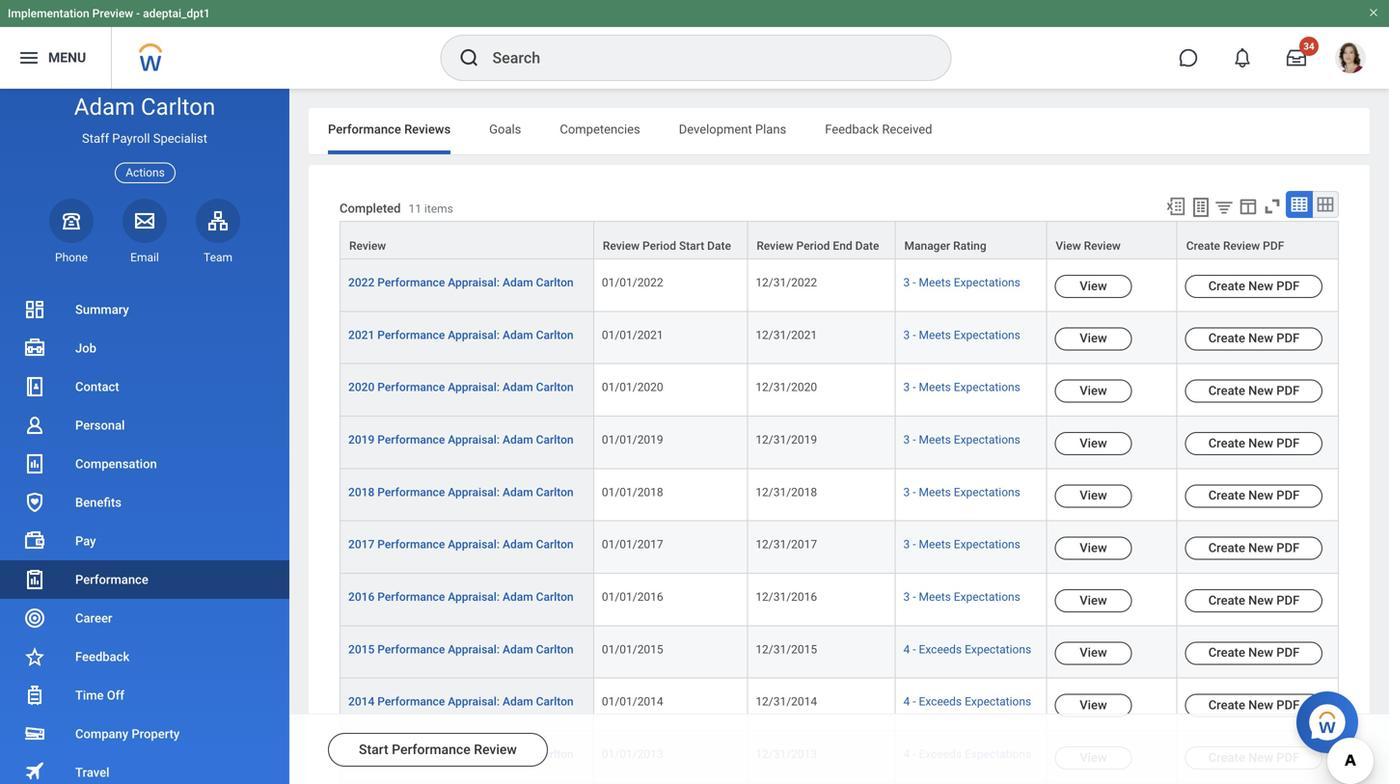 Task type: locate. For each thing, give the bounding box(es) containing it.
9 create new pdf from the top
[[1209, 698, 1300, 712]]

view
[[1056, 239, 1081, 253], [1080, 279, 1107, 293], [1080, 331, 1107, 346], [1080, 384, 1107, 398], [1080, 436, 1107, 450], [1080, 488, 1107, 503], [1080, 541, 1107, 555], [1080, 593, 1107, 608], [1080, 646, 1107, 660], [1080, 698, 1107, 712], [1080, 750, 1107, 765]]

12/31/2021
[[756, 328, 817, 342]]

carlton for 2017 performance appraisal: adam carlton
[[536, 538, 574, 552]]

appraisal: for 2020
[[448, 381, 500, 394]]

3 - meets expectations for 12/31/2022
[[904, 276, 1021, 290]]

performance left "reviews"
[[328, 122, 401, 137]]

1 appraisal: from the top
[[448, 276, 500, 290]]

create for first create new pdf button from the bottom
[[1209, 750, 1246, 765]]

performance right 2018
[[378, 486, 445, 499]]

4 - exceeds expectations link for 12/31/2013
[[904, 748, 1032, 761]]

2016 performance appraisal: adam carlton
[[348, 591, 574, 604]]

actions button
[[115, 163, 175, 183]]

5 appraisal: from the top
[[448, 486, 500, 499]]

- for 12/31/2016
[[913, 591, 916, 604]]

row down end
[[340, 260, 1339, 312]]

create new pdf for first create new pdf button from the top
[[1209, 279, 1300, 293]]

1 view button from the top
[[1055, 275, 1132, 298]]

performance for 2013
[[378, 748, 445, 761]]

carlton left '01/01/2022' on the top left
[[536, 276, 574, 290]]

3 3 - meets expectations from the top
[[904, 381, 1021, 394]]

review inside popup button
[[1223, 239, 1260, 253]]

6 create new pdf button from the top
[[1186, 537, 1323, 560]]

carlton for 2019 performance appraisal: adam carlton
[[536, 433, 574, 447]]

row containing review
[[340, 221, 1339, 260]]

appraisal: for 2015
[[448, 643, 500, 656]]

view for fifth view button from the bottom of the page
[[1080, 541, 1107, 555]]

performance for 2015
[[378, 643, 445, 656]]

01/01/2013
[[602, 748, 663, 761]]

date inside review period end date "popup button"
[[855, 239, 879, 253]]

0 vertical spatial exceeds
[[919, 643, 962, 656]]

0 horizontal spatial period
[[643, 239, 676, 253]]

appraisal: up 2018 performance appraisal: adam carlton link
[[448, 433, 500, 447]]

4 create new pdf from the top
[[1209, 436, 1300, 450]]

performance right 2014
[[378, 695, 445, 709]]

3 - meets expectations for 12/31/2018
[[904, 486, 1021, 499]]

row up 12/31/2013
[[340, 679, 1339, 731]]

appraisal: down review popup button
[[448, 276, 500, 290]]

review inside button
[[474, 742, 517, 758]]

3 create new pdf button from the top
[[1186, 380, 1323, 403]]

adam down 2021 performance appraisal: adam carlton
[[503, 381, 533, 394]]

3 4 - exceeds expectations from the top
[[904, 748, 1032, 761]]

- for 12/31/2019
[[913, 433, 916, 447]]

3 exceeds from the top
[[919, 748, 962, 761]]

create new pdf
[[1209, 279, 1300, 293], [1209, 331, 1300, 346], [1209, 384, 1300, 398], [1209, 436, 1300, 450], [1209, 488, 1300, 503], [1209, 541, 1300, 555], [1209, 593, 1300, 608], [1209, 646, 1300, 660], [1209, 698, 1300, 712], [1209, 750, 1300, 765]]

0 vertical spatial 4
[[904, 643, 910, 656]]

performance right 2022
[[378, 276, 445, 290]]

preview
[[92, 7, 133, 20]]

create review pdf
[[1186, 239, 1285, 253]]

7 3 - meets expectations link from the top
[[904, 591, 1021, 604]]

carlton left 01/01/2020 at the left
[[536, 381, 574, 394]]

7 3 from the top
[[904, 591, 910, 604]]

row up 12/31/2016
[[340, 522, 1339, 574]]

6 appraisal: from the top
[[448, 538, 500, 552]]

contact link
[[0, 368, 289, 406]]

1 vertical spatial feedback
[[75, 650, 130, 664]]

meets for 12/31/2019
[[919, 433, 951, 447]]

- inside menu banner
[[136, 7, 140, 20]]

create review pdf button
[[1178, 222, 1338, 259]]

2 vertical spatial 4
[[904, 748, 910, 761]]

carlton left the 01/01/2019
[[536, 433, 574, 447]]

performance right the 2019
[[378, 433, 445, 447]]

12/31/2015
[[756, 643, 817, 656]]

2018 performance appraisal: adam carlton
[[348, 486, 574, 499]]

expectations for 12/31/2017
[[954, 538, 1021, 552]]

0 vertical spatial feedback
[[825, 122, 879, 137]]

navigation pane region
[[0, 89, 289, 784]]

adam up staff
[[74, 93, 135, 121]]

appraisal: for 2013
[[448, 748, 500, 761]]

row up 12/31/2018
[[340, 417, 1339, 469]]

01/01/2016
[[602, 591, 663, 604]]

5 3 - meets expectations from the top
[[904, 486, 1021, 499]]

time
[[75, 688, 104, 703]]

adam up 2015 performance appraisal: adam carlton link
[[503, 591, 533, 604]]

1 vertical spatial 4 - exceeds expectations link
[[904, 695, 1032, 709]]

2 exceeds from the top
[[919, 695, 962, 709]]

feedback inside 'link'
[[75, 650, 130, 664]]

period for start
[[643, 239, 676, 253]]

adam down 2019 performance appraisal: adam carlton
[[503, 486, 533, 499]]

3 for 12/31/2019
[[904, 433, 910, 447]]

list
[[0, 290, 289, 784]]

performance for 2019
[[378, 433, 445, 447]]

4 - exceeds expectations link
[[904, 643, 1032, 656], [904, 695, 1032, 709], [904, 748, 1032, 761]]

4 3 from the top
[[904, 433, 910, 447]]

manager rating button
[[896, 222, 1046, 259]]

5 3 - meets expectations link from the top
[[904, 486, 1021, 499]]

3 - meets expectations link for 12/31/2022
[[904, 276, 1021, 290]]

staff
[[82, 131, 109, 146]]

performance for 2020
[[378, 381, 445, 394]]

adam down 2016 performance appraisal: adam carlton link
[[503, 643, 533, 656]]

2013
[[348, 748, 375, 761]]

row up 12/31/2017
[[340, 469, 1339, 522]]

12/31/2018
[[756, 486, 817, 499]]

8 row from the top
[[340, 574, 1339, 627]]

row down the 12/31/2014
[[340, 731, 1339, 784]]

view for sixth view button from the bottom
[[1080, 488, 1107, 503]]

7 create new pdf from the top
[[1209, 593, 1300, 608]]

2021
[[348, 328, 375, 342]]

3 new from the top
[[1249, 384, 1274, 398]]

feedback
[[825, 122, 879, 137], [75, 650, 130, 664]]

2 vertical spatial 4 - exceeds expectations link
[[904, 748, 1032, 761]]

01/01/2021
[[602, 328, 663, 342]]

carlton inside navigation pane region
[[141, 93, 215, 121]]

1 vertical spatial 4 - exceeds expectations
[[904, 695, 1032, 709]]

carlton left 01/01/2018
[[536, 486, 574, 499]]

3 - meets expectations
[[904, 276, 1021, 290], [904, 328, 1021, 342], [904, 381, 1021, 394], [904, 433, 1021, 447], [904, 486, 1021, 499], [904, 538, 1021, 552], [904, 591, 1021, 604]]

3 for 12/31/2017
[[904, 538, 910, 552]]

feedback left received
[[825, 122, 879, 137]]

3 3 - meets expectations link from the top
[[904, 381, 1021, 394]]

appraisal: for 2021
[[448, 328, 500, 342]]

adam up 2018 performance appraisal: adam carlton link
[[503, 433, 533, 447]]

travel link
[[0, 754, 289, 784]]

adam for 2018 performance appraisal: adam carlton
[[503, 486, 533, 499]]

expectations for 12/31/2014
[[965, 695, 1032, 709]]

01/01/2017
[[602, 538, 663, 552]]

9 view button from the top
[[1055, 694, 1132, 718]]

5 meets from the top
[[919, 486, 951, 499]]

0 vertical spatial 4 - exceeds expectations link
[[904, 643, 1032, 656]]

summary link
[[0, 290, 289, 329]]

6 3 from the top
[[904, 538, 910, 552]]

view inside popup button
[[1056, 239, 1081, 253]]

2 3 from the top
[[904, 328, 910, 342]]

create new pdf for first create new pdf button from the bottom
[[1209, 750, 1300, 765]]

toolbar
[[1157, 191, 1339, 221]]

carlton for 2021 performance appraisal: adam carlton
[[536, 328, 574, 342]]

view team image
[[206, 209, 230, 232]]

start performance review
[[359, 742, 517, 758]]

4 3 - meets expectations from the top
[[904, 433, 1021, 447]]

2 create new pdf from the top
[[1209, 331, 1300, 346]]

1 create new pdf button from the top
[[1186, 275, 1323, 298]]

1 horizontal spatial date
[[855, 239, 879, 253]]

cell
[[594, 784, 748, 784], [748, 784, 896, 784], [896, 784, 1047, 784], [1047, 784, 1178, 784], [1178, 784, 1339, 784]]

4 - exceeds expectations for 12/31/2014
[[904, 695, 1032, 709]]

3 - meets expectations for 12/31/2019
[[904, 433, 1021, 447]]

exceeds for 12/31/2013
[[919, 748, 962, 761]]

performance right 2013
[[378, 748, 445, 761]]

period up '01/01/2022' on the top left
[[643, 239, 676, 253]]

review period end date button
[[748, 222, 895, 259]]

email adam carlton element
[[123, 250, 167, 265]]

8 appraisal: from the top
[[448, 643, 500, 656]]

meets for 12/31/2020
[[919, 381, 951, 394]]

6 row from the top
[[340, 469, 1339, 522]]

create for first create new pdf button from the top
[[1209, 279, 1246, 293]]

performance for 2016
[[378, 591, 445, 604]]

appraisal: for 2022
[[448, 276, 500, 290]]

1 horizontal spatial period
[[797, 239, 830, 253]]

- for 12/31/2014
[[913, 695, 916, 709]]

3 - meets expectations for 12/31/2021
[[904, 328, 1021, 342]]

3 4 from the top
[[904, 748, 910, 761]]

summary
[[75, 302, 129, 317]]

performance right 2017
[[378, 538, 445, 552]]

6 view button from the top
[[1055, 537, 1132, 560]]

row
[[340, 221, 1339, 260], [340, 260, 1339, 312], [340, 312, 1339, 364], [340, 364, 1339, 417], [340, 417, 1339, 469], [340, 469, 1339, 522], [340, 522, 1339, 574], [340, 574, 1339, 627], [340, 627, 1339, 679], [340, 679, 1339, 731], [340, 731, 1339, 784], [340, 784, 1339, 784]]

9 row from the top
[[340, 627, 1339, 679]]

7 meets from the top
[[919, 591, 951, 604]]

3 4 - exceeds expectations link from the top
[[904, 748, 1032, 761]]

performance link
[[0, 561, 289, 599]]

adam down review popup button
[[503, 276, 533, 290]]

1 meets from the top
[[919, 276, 951, 290]]

period
[[643, 239, 676, 253], [797, 239, 830, 253]]

create for second create new pdf button from the bottom
[[1209, 698, 1246, 712]]

create for 5th create new pdf button from the bottom
[[1209, 541, 1246, 555]]

2014 performance appraisal: adam carlton link
[[348, 695, 574, 709]]

goals
[[489, 122, 521, 137]]

3 for 12/31/2022
[[904, 276, 910, 290]]

0 horizontal spatial date
[[707, 239, 731, 253]]

1 exceeds from the top
[[919, 643, 962, 656]]

phone
[[55, 251, 88, 264]]

2021 performance appraisal: adam carlton
[[348, 328, 574, 342]]

appraisal: for 2014
[[448, 695, 500, 709]]

1 3 - meets expectations from the top
[[904, 276, 1021, 290]]

job link
[[0, 329, 289, 368]]

2019
[[348, 433, 375, 447]]

create new pdf for 5th create new pdf button from the bottom
[[1209, 541, 1300, 555]]

2 3 - meets expectations from the top
[[904, 328, 1021, 342]]

period for end
[[797, 239, 830, 253]]

3
[[904, 276, 910, 290], [904, 328, 910, 342], [904, 381, 910, 394], [904, 433, 910, 447], [904, 486, 910, 499], [904, 538, 910, 552], [904, 591, 910, 604]]

benefits image
[[23, 491, 46, 514]]

adam for 2016 performance appraisal: adam carlton
[[503, 591, 533, 604]]

career link
[[0, 599, 289, 638]]

period left end
[[797, 239, 830, 253]]

adam down 2014 performance appraisal: adam carlton
[[503, 748, 533, 761]]

carlton left 01/01/2014
[[536, 695, 574, 709]]

1 new from the top
[[1249, 279, 1274, 293]]

2 date from the left
[[855, 239, 879, 253]]

job image
[[23, 337, 46, 360]]

4 3 - meets expectations link from the top
[[904, 433, 1021, 447]]

carlton for 2015 performance appraisal: adam carlton
[[536, 643, 574, 656]]

3 create new pdf from the top
[[1209, 384, 1300, 398]]

34 button
[[1276, 37, 1319, 79]]

career
[[75, 611, 112, 626]]

5 3 from the top
[[904, 486, 910, 499]]

6 meets from the top
[[919, 538, 951, 552]]

carlton left 01/01/2015
[[536, 643, 574, 656]]

personal
[[75, 418, 125, 433]]

2018 performance appraisal: adam carlton link
[[348, 486, 574, 499]]

adam for 2013 performance appraisal: adam carlton
[[503, 748, 533, 761]]

meets for 12/31/2018
[[919, 486, 951, 499]]

view review button
[[1047, 222, 1177, 259]]

expectations for 12/31/2016
[[954, 591, 1021, 604]]

01/01/2015
[[602, 643, 663, 656]]

create new pdf for 9th create new pdf button from the bottom of the page
[[1209, 331, 1300, 346]]

2 4 from the top
[[904, 695, 910, 709]]

view review
[[1056, 239, 1121, 253]]

exceeds for 12/31/2015
[[919, 643, 962, 656]]

completed
[[340, 201, 401, 215]]

company
[[75, 727, 128, 741]]

2017
[[348, 538, 375, 552]]

create inside popup button
[[1186, 239, 1221, 253]]

row up the 12/31/2014
[[340, 627, 1339, 679]]

4 meets from the top
[[919, 433, 951, 447]]

carlton left 01/01/2016
[[536, 591, 574, 604]]

row header
[[340, 784, 594, 784]]

2 4 - exceeds expectations link from the top
[[904, 695, 1032, 709]]

carlton
[[141, 93, 215, 121], [536, 276, 574, 290], [536, 328, 574, 342], [536, 381, 574, 394], [536, 433, 574, 447], [536, 486, 574, 499], [536, 538, 574, 552], [536, 591, 574, 604], [536, 643, 574, 656], [536, 695, 574, 709], [536, 748, 574, 761]]

3 3 from the top
[[904, 381, 910, 394]]

2016 performance appraisal: adam carlton link
[[348, 591, 574, 604]]

personal link
[[0, 406, 289, 445]]

0 vertical spatial 4 - exceeds expectations
[[904, 643, 1032, 656]]

appraisal: down 2015 performance appraisal: adam carlton link
[[448, 695, 500, 709]]

row up 12/31/2020
[[340, 312, 1339, 364]]

2016
[[348, 591, 375, 604]]

1 4 - exceeds expectations from the top
[[904, 643, 1032, 656]]

performance inside button
[[392, 742, 471, 758]]

create for third create new pdf button from the top
[[1209, 384, 1246, 398]]

expectations for 12/31/2020
[[954, 381, 1021, 394]]

pdf inside popup button
[[1263, 239, 1285, 253]]

feedback inside tab list
[[825, 122, 879, 137]]

7 3 - meets expectations from the top
[[904, 591, 1021, 604]]

appraisal: down 2018 performance appraisal: adam carlton link
[[448, 538, 500, 552]]

- for 12/31/2020
[[913, 381, 916, 394]]

- for 12/31/2021
[[913, 328, 916, 342]]

appraisal: down 2019 performance appraisal: adam carlton
[[448, 486, 500, 499]]

8 create new pdf from the top
[[1209, 646, 1300, 660]]

6 create new pdf from the top
[[1209, 541, 1300, 555]]

create for fourth create new pdf button from the bottom of the page
[[1209, 593, 1246, 608]]

carlton up specialist
[[141, 93, 215, 121]]

time off image
[[23, 684, 46, 707]]

carlton left 01/01/2021
[[536, 328, 574, 342]]

10 new from the top
[[1249, 750, 1274, 765]]

carlton for 2013 performance appraisal: adam carlton
[[536, 748, 574, 761]]

1 horizontal spatial start
[[679, 239, 705, 253]]

performance right the 2020
[[378, 381, 445, 394]]

appraisal: down 2014 performance appraisal: adam carlton link
[[448, 748, 500, 761]]

compensation
[[75, 457, 157, 471]]

6 3 - meets expectations from the top
[[904, 538, 1021, 552]]

start
[[679, 239, 705, 253], [359, 742, 388, 758]]

row up 12/31/2019
[[340, 364, 1339, 417]]

appraisal: down 2016 performance appraisal: adam carlton link
[[448, 643, 500, 656]]

adam up 2020 performance appraisal: adam carlton
[[503, 328, 533, 342]]

appraisal: up 2015 performance appraisal: adam carlton link
[[448, 591, 500, 604]]

start inside button
[[359, 742, 388, 758]]

0 horizontal spatial start
[[359, 742, 388, 758]]

expectations for 12/31/2013
[[965, 748, 1032, 761]]

2 vertical spatial 4 - exceeds expectations
[[904, 748, 1032, 761]]

actions
[[126, 166, 165, 180]]

1 create new pdf from the top
[[1209, 279, 1300, 293]]

compensation image
[[23, 453, 46, 476]]

2 4 - exceeds expectations from the top
[[904, 695, 1032, 709]]

performance right the 2016
[[378, 591, 445, 604]]

9 create new pdf button from the top
[[1186, 694, 1323, 718]]

appraisal: for 2016
[[448, 591, 500, 604]]

feedback up time off
[[75, 650, 130, 664]]

appraisal: up 2020 performance appraisal: adam carlton
[[448, 328, 500, 342]]

row down 12/31/2013
[[340, 784, 1339, 784]]

10 create new pdf button from the top
[[1186, 747, 1323, 770]]

performance right 2021 on the left top of the page
[[378, 328, 445, 342]]

date inside review period start date "popup button"
[[707, 239, 731, 253]]

carlton left 01/01/2013
[[536, 748, 574, 761]]

1 3 - meets expectations link from the top
[[904, 276, 1021, 290]]

3 - meets expectations link for 12/31/2020
[[904, 381, 1021, 394]]

payroll
[[112, 131, 150, 146]]

create for 9th create new pdf button from the bottom of the page
[[1209, 331, 1246, 346]]

benefits
[[75, 495, 122, 510]]

3 meets from the top
[[919, 381, 951, 394]]

3 cell from the left
[[896, 784, 1047, 784]]

7 appraisal: from the top
[[448, 591, 500, 604]]

3 appraisal: from the top
[[448, 381, 500, 394]]

10 row from the top
[[340, 679, 1339, 731]]

carlton for 2014 performance appraisal: adam carlton
[[536, 695, 574, 709]]

carlton left the 01/01/2017
[[536, 538, 574, 552]]

1 date from the left
[[707, 239, 731, 253]]

3 - meets expectations for 12/31/2017
[[904, 538, 1021, 552]]

performance right the 2015 at the bottom
[[378, 643, 445, 656]]

01/01/2019
[[602, 433, 663, 447]]

Search Workday  search field
[[493, 37, 911, 79]]

1 horizontal spatial feedback
[[825, 122, 879, 137]]

7 create new pdf button from the top
[[1186, 590, 1323, 613]]

appraisal:
[[448, 276, 500, 290], [448, 328, 500, 342], [448, 381, 500, 394], [448, 433, 500, 447], [448, 486, 500, 499], [448, 538, 500, 552], [448, 591, 500, 604], [448, 643, 500, 656], [448, 695, 500, 709], [448, 748, 500, 761]]

create new pdf for third create new pdf button from the top
[[1209, 384, 1300, 398]]

3 - meets expectations link for 12/31/2018
[[904, 486, 1021, 499]]

-
[[136, 7, 140, 20], [913, 276, 916, 290], [913, 328, 916, 342], [913, 381, 916, 394], [913, 433, 916, 447], [913, 486, 916, 499], [913, 538, 916, 552], [913, 591, 916, 604], [913, 643, 916, 656], [913, 695, 916, 709], [913, 748, 916, 761]]

5 new from the top
[[1249, 488, 1274, 503]]

row up the 12/31/2015
[[340, 574, 1339, 627]]

benefits link
[[0, 483, 289, 522]]

1 3 from the top
[[904, 276, 910, 290]]

manager rating
[[905, 239, 987, 253]]

performance up career
[[75, 573, 148, 587]]

1 vertical spatial start
[[359, 742, 388, 758]]

compensation link
[[0, 445, 289, 483]]

create for seventh create new pdf button from the bottom of the page
[[1209, 436, 1246, 450]]

2 3 - meets expectations link from the top
[[904, 328, 1021, 342]]

view for 1st view button from the bottom of the page
[[1080, 750, 1107, 765]]

4 new from the top
[[1249, 436, 1274, 450]]

6 3 - meets expectations link from the top
[[904, 538, 1021, 552]]

1 cell from the left
[[594, 784, 748, 784]]

exceeds
[[919, 643, 962, 656], [919, 695, 962, 709], [919, 748, 962, 761]]

implementation
[[8, 7, 89, 20]]

adam down 2018 performance appraisal: adam carlton link
[[503, 538, 533, 552]]

2 vertical spatial exceeds
[[919, 748, 962, 761]]

create new pdf for 3rd create new pdf button from the bottom
[[1209, 646, 1300, 660]]

job
[[75, 341, 96, 356]]

row up 12/31/2022
[[340, 221, 1339, 260]]

notifications large image
[[1233, 48, 1252, 68]]

2 meets from the top
[[919, 328, 951, 342]]

tab list
[[309, 108, 1370, 154]]

1 vertical spatial exceeds
[[919, 695, 962, 709]]

1 4 from the top
[[904, 643, 910, 656]]

2 appraisal: from the top
[[448, 328, 500, 342]]

0 vertical spatial start
[[679, 239, 705, 253]]

2019 performance appraisal: adam carlton link
[[348, 433, 574, 447]]

appraisal: down 2021 performance appraisal: adam carlton
[[448, 381, 500, 394]]

performance down 2014 performance appraisal: adam carlton link
[[392, 742, 471, 758]]

2 period from the left
[[797, 239, 830, 253]]

5 cell from the left
[[1178, 784, 1339, 784]]

1 row from the top
[[340, 221, 1339, 260]]

0 horizontal spatial feedback
[[75, 650, 130, 664]]

1 vertical spatial 4
[[904, 695, 910, 709]]

performance inside tab list
[[328, 122, 401, 137]]

performance image
[[23, 568, 46, 591]]

date for review period start date
[[707, 239, 731, 253]]

adam down 2015 performance appraisal: adam carlton link
[[503, 695, 533, 709]]



Task type: vqa. For each thing, say whether or not it's contained in the screenshot.
Create New PDF
yes



Task type: describe. For each thing, give the bounding box(es) containing it.
4 cell from the left
[[1047, 784, 1178, 784]]

team
[[204, 251, 233, 264]]

- for 12/31/2015
[[913, 643, 916, 656]]

company property
[[75, 727, 180, 741]]

create new pdf for seventh create new pdf button from the bottom of the page
[[1209, 436, 1300, 450]]

performance reviews
[[328, 122, 451, 137]]

profile logan mcneil image
[[1335, 42, 1366, 77]]

company property image
[[23, 723, 46, 746]]

12/31/2020
[[756, 381, 817, 394]]

2017 performance appraisal: adam carlton
[[348, 538, 574, 552]]

phone image
[[58, 209, 85, 232]]

pay image
[[23, 530, 46, 553]]

10 view button from the top
[[1055, 747, 1132, 770]]

completed 11 items
[[340, 201, 453, 215]]

menu
[[48, 50, 86, 66]]

3 view button from the top
[[1055, 380, 1132, 403]]

export to worksheets image
[[1190, 196, 1213, 219]]

34
[[1304, 41, 1315, 52]]

adam for 2019 performance appraisal: adam carlton
[[503, 433, 533, 447]]

feedback image
[[23, 645, 46, 669]]

3 - meets expectations link for 12/31/2021
[[904, 328, 1021, 342]]

inbox large image
[[1287, 48, 1306, 68]]

performance for 2021
[[378, 328, 445, 342]]

3 for 12/31/2021
[[904, 328, 910, 342]]

table image
[[1290, 195, 1309, 214]]

specialist
[[153, 131, 207, 146]]

12/31/2016
[[756, 591, 817, 604]]

contact image
[[23, 375, 46, 398]]

expectations for 12/31/2015
[[965, 643, 1032, 656]]

view for 1st view button from the top of the page
[[1080, 279, 1107, 293]]

off
[[107, 688, 124, 703]]

performance for 2018
[[378, 486, 445, 499]]

4 create new pdf button from the top
[[1186, 432, 1323, 455]]

review period start date
[[603, 239, 731, 253]]

create for 3rd create new pdf button from the bottom
[[1209, 646, 1246, 660]]

rating
[[953, 239, 987, 253]]

date for review period end date
[[855, 239, 879, 253]]

appraisal: for 2018
[[448, 486, 500, 499]]

2 create new pdf button from the top
[[1186, 327, 1323, 351]]

3 - meets expectations for 12/31/2016
[[904, 591, 1021, 604]]

4 row from the top
[[340, 364, 1339, 417]]

- for 12/31/2022
[[913, 276, 916, 290]]

adam for 2022 performance appraisal: adam carlton
[[503, 276, 533, 290]]

end
[[833, 239, 853, 253]]

travel
[[75, 766, 109, 780]]

2020 performance appraisal: adam carlton
[[348, 381, 574, 394]]

phone button
[[49, 199, 94, 265]]

4 - exceeds expectations for 12/31/2015
[[904, 643, 1032, 656]]

team adam carlton element
[[196, 250, 240, 265]]

pay link
[[0, 522, 289, 561]]

- for 12/31/2017
[[913, 538, 916, 552]]

implementation preview -   adeptai_dpt1
[[8, 7, 210, 20]]

carlton for 2016 performance appraisal: adam carlton
[[536, 591, 574, 604]]

phone adam carlton element
[[49, 250, 94, 265]]

create for 5th create new pdf button
[[1209, 488, 1246, 503]]

7 view button from the top
[[1055, 590, 1132, 613]]

2 cell from the left
[[748, 784, 896, 784]]

7 new from the top
[[1249, 593, 1274, 608]]

feedback for feedback received
[[825, 122, 879, 137]]

carlton for 2018 performance appraisal: adam carlton
[[536, 486, 574, 499]]

justify image
[[17, 46, 41, 69]]

4 view button from the top
[[1055, 432, 1132, 455]]

2 row from the top
[[340, 260, 1339, 312]]

list containing summary
[[0, 290, 289, 784]]

time off
[[75, 688, 124, 703]]

adam for 2021 performance appraisal: adam carlton
[[503, 328, 533, 342]]

3 row from the top
[[340, 312, 1339, 364]]

performance for 2017
[[378, 538, 445, 552]]

adeptai_dpt1
[[143, 7, 210, 20]]

development plans
[[679, 122, 787, 137]]

expectations for 12/31/2022
[[954, 276, 1021, 290]]

01/01/2020
[[602, 381, 663, 394]]

12/31/2019
[[756, 433, 817, 447]]

start inside "popup button"
[[679, 239, 705, 253]]

5 row from the top
[[340, 417, 1339, 469]]

performance inside "list"
[[75, 573, 148, 587]]

meets for 12/31/2022
[[919, 276, 951, 290]]

11 row from the top
[[340, 731, 1339, 784]]

12/31/2022
[[756, 276, 817, 290]]

appraisal: for 2019
[[448, 433, 500, 447]]

expectations for 12/31/2018
[[954, 486, 1021, 499]]

feedback link
[[0, 638, 289, 676]]

12/31/2013
[[756, 748, 817, 761]]

manager
[[905, 239, 951, 253]]

performance for 2014
[[378, 695, 445, 709]]

4 - exceeds expectations link for 12/31/2015
[[904, 643, 1032, 656]]

6 new from the top
[[1249, 541, 1274, 555]]

mail image
[[133, 209, 156, 232]]

adam for 2020 performance appraisal: adam carlton
[[503, 381, 533, 394]]

meets for 12/31/2021
[[919, 328, 951, 342]]

adam for 2015 performance appraisal: adam carlton
[[503, 643, 533, 656]]

2021 performance appraisal: adam carlton link
[[348, 328, 574, 342]]

carlton for 2022 performance appraisal: adam carlton
[[536, 276, 574, 290]]

staff payroll specialist
[[82, 131, 207, 146]]

2014 performance appraisal: adam carlton
[[348, 695, 574, 709]]

2013 performance appraisal: adam carlton
[[348, 748, 574, 761]]

2022 performance appraisal: adam carlton
[[348, 276, 574, 290]]

start performance review button
[[328, 733, 548, 767]]

team link
[[196, 199, 240, 265]]

review period end date
[[757, 239, 879, 253]]

01/01/2018
[[602, 486, 663, 499]]

meets for 12/31/2016
[[919, 591, 951, 604]]

create new pdf for second create new pdf button from the bottom
[[1209, 698, 1300, 712]]

create new pdf for 5th create new pdf button
[[1209, 488, 1300, 503]]

meets for 12/31/2017
[[919, 538, 951, 552]]

- for 12/31/2013
[[913, 748, 916, 761]]

view for 9th view button
[[1080, 698, 1107, 712]]

2014
[[348, 695, 375, 709]]

8 create new pdf button from the top
[[1186, 642, 1323, 665]]

reviews
[[404, 122, 451, 137]]

2022 performance appraisal: adam carlton link
[[348, 276, 574, 290]]

search image
[[458, 46, 481, 69]]

4 - exceeds expectations link for 12/31/2014
[[904, 695, 1032, 709]]

competencies
[[560, 122, 640, 137]]

items
[[424, 202, 453, 215]]

3 - meets expectations for 12/31/2020
[[904, 381, 1021, 394]]

received
[[882, 122, 933, 137]]

review period start date button
[[594, 222, 747, 259]]

menu banner
[[0, 0, 1389, 89]]

development
[[679, 122, 752, 137]]

adam for 2017 performance appraisal: adam carlton
[[503, 538, 533, 552]]

expectations for 12/31/2019
[[954, 433, 1021, 447]]

email button
[[123, 199, 167, 265]]

2 view button from the top
[[1055, 327, 1132, 351]]

view for 8th view button from the top of the page
[[1080, 646, 1107, 660]]

3 - meets expectations link for 12/31/2017
[[904, 538, 1021, 552]]

expand table image
[[1316, 195, 1335, 214]]

11
[[409, 202, 422, 215]]

7 row from the top
[[340, 522, 1339, 574]]

view for third view button from the top of the page
[[1080, 384, 1107, 398]]

fullscreen image
[[1262, 196, 1283, 217]]

create for create review pdf popup button in the top right of the page
[[1186, 239, 1221, 253]]

close environment banner image
[[1368, 7, 1380, 18]]

select to filter grid data image
[[1214, 197, 1235, 217]]

2015 performance appraisal: adam carlton link
[[348, 643, 574, 656]]

3 for 12/31/2016
[[904, 591, 910, 604]]

2 new from the top
[[1249, 331, 1274, 346]]

4 for 12/31/2013
[[904, 748, 910, 761]]

property
[[132, 727, 180, 741]]

contact
[[75, 380, 119, 394]]

3 for 12/31/2018
[[904, 486, 910, 499]]

4 for 12/31/2015
[[904, 643, 910, 656]]

travel image
[[23, 760, 46, 783]]

performance for 2022
[[378, 276, 445, 290]]

2022
[[348, 276, 375, 290]]

2019 performance appraisal: adam carlton
[[348, 433, 574, 447]]

3 - meets expectations link for 12/31/2019
[[904, 433, 1021, 447]]

career image
[[23, 607, 46, 630]]

feedback received
[[825, 122, 933, 137]]

create new pdf for fourth create new pdf button from the bottom of the page
[[1209, 593, 1300, 608]]

view for 7th view button from the bottom
[[1080, 436, 1107, 450]]

carlton for 2020 performance appraisal: adam carlton
[[536, 381, 574, 394]]

view for 7th view button
[[1080, 593, 1107, 608]]

01/01/2022
[[602, 276, 663, 290]]

expectations for 12/31/2021
[[954, 328, 1021, 342]]

4 - exceeds expectations for 12/31/2013
[[904, 748, 1032, 761]]

5 view button from the top
[[1055, 485, 1132, 508]]

click to view/edit grid preferences image
[[1238, 196, 1259, 217]]

summary image
[[23, 298, 46, 321]]

review button
[[341, 222, 593, 259]]

tab list containing performance reviews
[[309, 108, 1370, 154]]

8 new from the top
[[1249, 646, 1274, 660]]

8 view button from the top
[[1055, 642, 1132, 665]]

email
[[130, 251, 159, 264]]

12/31/2014
[[756, 695, 817, 709]]

adam inside navigation pane region
[[74, 93, 135, 121]]

performance for start
[[392, 742, 471, 758]]

adam for 2014 performance appraisal: adam carlton
[[503, 695, 533, 709]]

3 - meets expectations link for 12/31/2016
[[904, 591, 1021, 604]]

menu button
[[0, 27, 111, 89]]

9 new from the top
[[1249, 698, 1274, 712]]

pay
[[75, 534, 96, 549]]

2018
[[348, 486, 375, 499]]

personal image
[[23, 414, 46, 437]]

12/31/2017
[[756, 538, 817, 552]]

01/01/2014
[[602, 695, 663, 709]]

2020
[[348, 381, 375, 394]]

2015 performance appraisal: adam carlton
[[348, 643, 574, 656]]

2015
[[348, 643, 375, 656]]

12 row from the top
[[340, 784, 1339, 784]]

export to excel image
[[1166, 196, 1187, 217]]

view for 9th view button from the bottom of the page
[[1080, 331, 1107, 346]]

5 create new pdf button from the top
[[1186, 485, 1323, 508]]



